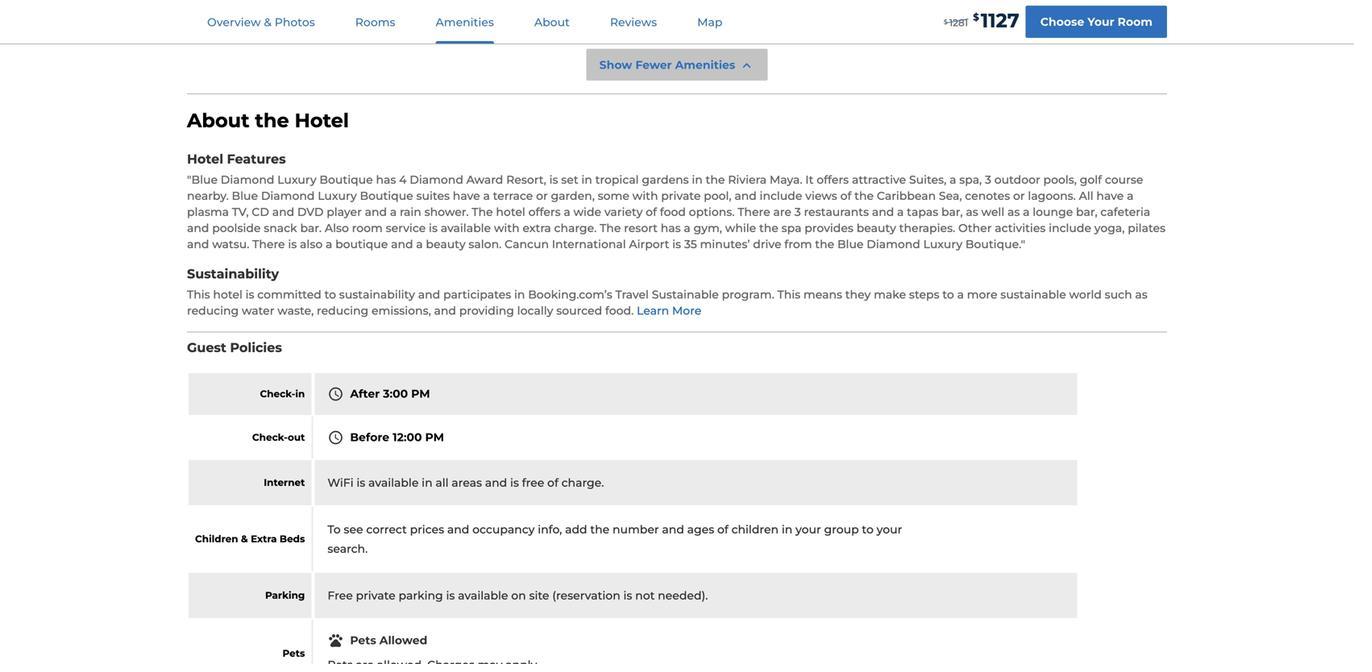 Task type: locate. For each thing, give the bounding box(es) containing it.
$ 1281 $ 1127
[[944, 9, 1020, 32]]

1 horizontal spatial to
[[862, 523, 874, 537]]

& inside button
[[264, 15, 272, 29]]

as right such
[[1136, 288, 1148, 302]]

pets for pets
[[283, 648, 305, 660]]

pm right 12:00
[[425, 431, 444, 444]]

yoga,
[[1095, 221, 1125, 235]]

private inside row
[[356, 589, 396, 603]]

private right free on the bottom of the page
[[356, 589, 396, 603]]

luxury up dvd
[[278, 173, 317, 187]]

make
[[874, 288, 907, 302]]

pm inside the before 12:00 pm row
[[425, 431, 444, 444]]

boutique
[[320, 173, 373, 187], [360, 189, 414, 203]]

1 horizontal spatial have
[[1097, 189, 1125, 203]]

0 horizontal spatial this
[[187, 288, 210, 302]]

amenities
[[436, 15, 494, 29], [675, 58, 736, 72]]

hotel down the sustainability
[[213, 288, 243, 302]]

1 horizontal spatial reducing
[[317, 304, 369, 318]]

rooms button
[[336, 1, 415, 44]]

boutique down the 4
[[360, 189, 414, 203]]

private up food
[[662, 189, 701, 203]]

1 vertical spatial there
[[253, 237, 285, 251]]

0 horizontal spatial your
[[796, 523, 822, 537]]

sustainable
[[652, 288, 719, 302]]

your
[[796, 523, 822, 537], [877, 523, 903, 537]]

hotel down terrace
[[496, 205, 526, 219]]

1 vertical spatial charge.
[[562, 476, 604, 490]]

airport
[[629, 237, 670, 251]]

charge. up add
[[562, 476, 604, 490]]

0 horizontal spatial amenities
[[436, 15, 494, 29]]

1 horizontal spatial or
[[1014, 189, 1026, 203]]

free private parking is available  on site (reservation is not needed). row
[[189, 573, 1079, 618]]

blue down provides
[[838, 237, 864, 251]]

1 vertical spatial luxury
[[318, 189, 357, 203]]

1 or from the left
[[536, 189, 548, 203]]

as inside this hotel is committed to sustainability and participates in booking.com's travel sustainable program. this means they make steps to a more sustainable world such as reducing water waste, reducing emissions, and providing locally sourced food.
[[1136, 288, 1148, 302]]

free
[[328, 589, 353, 603]]

beds
[[280, 533, 305, 545]]

the
[[255, 109, 289, 132], [706, 173, 725, 187], [855, 189, 874, 203], [760, 221, 779, 235], [816, 237, 835, 251], [591, 523, 610, 537]]

of up resort
[[646, 205, 657, 219]]

as up "other" on the right top
[[966, 205, 979, 219]]

0 horizontal spatial 3
[[795, 205, 801, 219]]

is left also
[[288, 237, 297, 251]]

row group
[[189, 373, 1079, 665]]

check- inside the before 12:00 pm row
[[252, 432, 288, 444]]

check- up check-out
[[260, 388, 296, 400]]

check- inside after 3:00 pm row
[[260, 388, 296, 400]]

0 vertical spatial amenities
[[436, 15, 494, 29]]

boutique up player
[[320, 173, 373, 187]]

pools,
[[1044, 173, 1077, 187]]

this down the sustainability
[[187, 288, 210, 302]]

0 horizontal spatial about
[[187, 109, 250, 132]]

guest
[[187, 340, 227, 356]]

3 right are on the right top
[[795, 205, 801, 219]]

and left ages
[[662, 523, 685, 537]]

the up pool,
[[706, 173, 725, 187]]

and down "plasma"
[[187, 221, 209, 235]]

0 vertical spatial blue
[[232, 189, 258, 203]]

also
[[325, 221, 349, 235]]

plasma
[[187, 205, 229, 219]]

or
[[536, 189, 548, 203], [1014, 189, 1026, 203]]

committed
[[258, 288, 322, 302]]

the
[[472, 205, 493, 219], [600, 221, 621, 235]]

reviews button
[[591, 1, 677, 44]]

set
[[562, 173, 579, 187]]

or down resort, at the top left of page
[[536, 189, 548, 203]]

about for about
[[535, 15, 570, 29]]

pets allowed row
[[189, 620, 1079, 665]]

in inside this hotel is committed to sustainability and participates in booking.com's travel sustainable program. this means they make steps to a more sustainable world such as reducing water waste, reducing emissions, and providing locally sourced food.
[[515, 288, 525, 302]]

& left photos
[[264, 15, 272, 29]]

and up snack
[[272, 205, 294, 219]]

1 horizontal spatial bar,
[[1077, 205, 1098, 219]]

check-in
[[260, 388, 305, 400]]

overview & photos button
[[188, 1, 334, 44]]

shower.
[[425, 205, 469, 219]]

1 horizontal spatial amenities
[[675, 58, 736, 72]]

there
[[738, 205, 771, 219], [253, 237, 285, 251]]

0 vertical spatial has
[[376, 173, 396, 187]]

0 vertical spatial about
[[535, 15, 570, 29]]

travel
[[616, 288, 649, 302]]

a inside this hotel is committed to sustainability and participates in booking.com's travel sustainable program. this means they make steps to a more sustainable world such as reducing water waste, reducing emissions, and providing locally sourced food.
[[958, 288, 965, 302]]

reducing up guest
[[187, 304, 239, 318]]

& inside to see correct prices and occupancy info, add the number and ages of children in your group to your search. row
[[241, 533, 248, 545]]

reducing down the sustainability
[[317, 304, 369, 318]]

charge. down wide
[[555, 221, 597, 235]]

0 horizontal spatial have
[[453, 189, 480, 203]]

2 horizontal spatial as
[[1136, 288, 1148, 302]]

0 horizontal spatial or
[[536, 189, 548, 203]]

golf
[[1080, 173, 1103, 187]]

is left 35
[[673, 237, 682, 251]]

such
[[1105, 288, 1133, 302]]

as up activities
[[1008, 205, 1021, 219]]

of inside to see correct prices and occupancy info, add the number and ages of children in your group to your search.
[[718, 523, 729, 537]]

your left group
[[796, 523, 822, 537]]

1 horizontal spatial your
[[877, 523, 903, 537]]

check- down check-in
[[252, 432, 288, 444]]

diamond
[[221, 173, 275, 187], [410, 173, 464, 187], [261, 189, 315, 203], [867, 237, 921, 251]]

1 horizontal spatial &
[[264, 15, 272, 29]]

offers up extra
[[529, 205, 561, 219]]

is right 'parking'
[[446, 589, 455, 603]]

in inside after 3:00 pm row
[[296, 388, 305, 400]]

available
[[441, 221, 491, 235], [369, 476, 419, 490], [458, 589, 509, 603]]

in right gardens
[[692, 173, 703, 187]]

1 horizontal spatial pets
[[350, 634, 376, 648]]

1 vertical spatial hotel
[[187, 151, 223, 167]]

there down snack
[[253, 237, 285, 251]]

charge. inside hotel features "blue diamond luxury boutique has 4 diamond award resort, is set in tropical gardens in the riviera maya. it offers attractive suites, a spa, 3 outdoor pools, golf course nearby. blue diamond luxury boutique suites have a terrace or garden, some with private pool, and include views of the caribbean sea, cenotes or lagoons. all have a plasma tv, cd and dvd player and a rain shower. the hotel offers a wide variety of food options. there are 3 restaurants and a tapas bar, as well as a lounge bar, cafeteria and poolside snack bar. also room service is available with extra charge. the resort has a gym, while the spa provides beauty therapies. other activities include yoga, pilates and watsu. there is also a boutique and a beauty salon. cancun international airport is 35 minutes' drive from the blue diamond luxury boutique."
[[555, 221, 597, 235]]

beauty down the shower.
[[426, 237, 466, 251]]

1 vertical spatial check-
[[252, 432, 288, 444]]

a down award
[[483, 189, 490, 203]]

1 horizontal spatial the
[[600, 221, 621, 235]]

and up room
[[365, 205, 387, 219]]

2 reducing from the left
[[317, 304, 369, 318]]

a up cafeteria
[[1128, 189, 1134, 203]]

available inside hotel features "blue diamond luxury boutique has 4 diamond award resort, is set in tropical gardens in the riviera maya. it offers attractive suites, a spa, 3 outdoor pools, golf course nearby. blue diamond luxury boutique suites have a terrace or garden, some with private pool, and include views of the caribbean sea, cenotes or lagoons. all have a plasma tv, cd and dvd player and a rain shower. the hotel offers a wide variety of food options. there are 3 restaurants and a tapas bar, as well as a lounge bar, cafeteria and poolside snack bar. also room service is available with extra charge. the resort has a gym, while the spa provides beauty therapies. other activities include yoga, pilates and watsu. there is also a boutique and a beauty salon. cancun international airport is 35 minutes' drive from the blue diamond luxury boutique."
[[441, 221, 491, 235]]

choose
[[1041, 15, 1085, 29]]

3 up cenotes
[[986, 173, 992, 187]]

a up activities
[[1024, 205, 1030, 219]]

diamond down therapies.
[[867, 237, 921, 251]]

$ right the 1281
[[974, 11, 980, 23]]

of right free
[[548, 476, 559, 490]]

with down gardens
[[633, 189, 659, 203]]

extra
[[251, 533, 277, 545]]

0 horizontal spatial offers
[[529, 205, 561, 219]]

private
[[662, 189, 701, 203], [356, 589, 396, 603]]

choose your room button
[[1026, 6, 1168, 38]]

your right group
[[877, 523, 903, 537]]

have down course
[[1097, 189, 1125, 203]]

emissions,
[[372, 304, 431, 318]]

1 horizontal spatial hotel
[[295, 109, 349, 132]]

1 horizontal spatial private
[[662, 189, 701, 203]]

the inside to see correct prices and occupancy info, add the number and ages of children in your group to your search.
[[591, 523, 610, 537]]

of right ages
[[718, 523, 729, 537]]

award
[[467, 173, 504, 187]]

1 vertical spatial hotel
[[213, 288, 243, 302]]

have down award
[[453, 189, 480, 203]]

a left more
[[958, 288, 965, 302]]

0 horizontal spatial with
[[494, 221, 520, 235]]

the down variety
[[600, 221, 621, 235]]

all
[[436, 476, 449, 490]]

diamond up "suites"
[[410, 173, 464, 187]]

to right steps
[[943, 288, 955, 302]]

0 horizontal spatial there
[[253, 237, 285, 251]]

pool,
[[704, 189, 732, 203]]

luxury down therapies.
[[924, 237, 963, 251]]

1 horizontal spatial include
[[1049, 221, 1092, 235]]

2 horizontal spatial luxury
[[924, 237, 963, 251]]

1 horizontal spatial as
[[1008, 205, 1021, 219]]

check- for after 3:00 pm
[[260, 388, 296, 400]]

pilates
[[1128, 221, 1166, 235]]

0 horizontal spatial hotel
[[187, 151, 223, 167]]

0 horizontal spatial beauty
[[426, 237, 466, 251]]

0 horizontal spatial to
[[325, 288, 336, 302]]

1 vertical spatial offers
[[529, 205, 561, 219]]

of up restaurants at the right
[[841, 189, 852, 203]]

0 horizontal spatial the
[[472, 205, 493, 219]]

available left on
[[458, 589, 509, 603]]

is right wifi
[[357, 476, 366, 490]]

in right the children at bottom
[[782, 523, 793, 537]]

beauty
[[857, 221, 897, 235], [426, 237, 466, 251]]

to
[[325, 288, 336, 302], [943, 288, 955, 302], [862, 523, 874, 537]]

1 vertical spatial blue
[[838, 237, 864, 251]]

1 horizontal spatial offers
[[817, 173, 849, 187]]

1281
[[950, 17, 969, 28]]

0 vertical spatial with
[[633, 189, 659, 203]]

the down award
[[472, 205, 493, 219]]

amenities inside button
[[675, 58, 736, 72]]

include up are on the right top
[[760, 189, 803, 203]]

with
[[633, 189, 659, 203], [494, 221, 520, 235]]

1 vertical spatial about
[[187, 109, 250, 132]]

number
[[613, 523, 659, 537]]

about inside button
[[535, 15, 570, 29]]

a down 'garden,'
[[564, 205, 571, 219]]

1 horizontal spatial this
[[778, 288, 801, 302]]

1 horizontal spatial has
[[661, 221, 681, 235]]

this left means
[[778, 288, 801, 302]]

include down lounge
[[1049, 221, 1092, 235]]

0 horizontal spatial has
[[376, 173, 396, 187]]

1 vertical spatial pm
[[425, 431, 444, 444]]

1 reducing from the left
[[187, 304, 239, 318]]

before
[[350, 431, 390, 444]]

charge. inside row
[[562, 476, 604, 490]]

pets down parking
[[283, 648, 305, 660]]

&
[[264, 15, 272, 29], [241, 533, 248, 545]]

program.
[[722, 288, 775, 302]]

0 vertical spatial check-
[[260, 388, 296, 400]]

hotel inside this hotel is committed to sustainability and participates in booking.com's travel sustainable program. this means they make steps to a more sustainable world such as reducing water waste, reducing emissions, and providing locally sourced food.
[[213, 288, 243, 302]]

3:00
[[383, 387, 408, 401]]

food.
[[606, 304, 634, 318]]

views
[[806, 189, 838, 203]]

to right group
[[862, 523, 874, 537]]

means
[[804, 288, 843, 302]]

to right the committed
[[325, 288, 336, 302]]

on
[[512, 589, 526, 603]]

0 vertical spatial luxury
[[278, 173, 317, 187]]

0 horizontal spatial luxury
[[278, 173, 317, 187]]

0 vertical spatial &
[[264, 15, 272, 29]]

suites,
[[910, 173, 947, 187]]

1 horizontal spatial 3
[[986, 173, 992, 187]]

has down food
[[661, 221, 681, 235]]

1 horizontal spatial beauty
[[857, 221, 897, 235]]

blue up the tv,
[[232, 189, 258, 203]]

a up sea,
[[950, 173, 957, 187]]

& for children
[[241, 533, 248, 545]]

available down the shower.
[[441, 221, 491, 235]]

0 vertical spatial private
[[662, 189, 701, 203]]

1 vertical spatial private
[[356, 589, 396, 603]]

to
[[328, 523, 341, 537]]

before 12:00 pm row
[[189, 417, 1079, 459]]

or down outdoor
[[1014, 189, 1026, 203]]

of
[[841, 189, 852, 203], [646, 205, 657, 219], [548, 476, 559, 490], [718, 523, 729, 537]]

pets left allowed
[[350, 634, 376, 648]]

areas
[[452, 476, 482, 490]]

in up locally
[[515, 288, 525, 302]]

2 your from the left
[[877, 523, 903, 537]]

is down the shower.
[[429, 221, 438, 235]]

0 horizontal spatial &
[[241, 533, 248, 545]]

1 vertical spatial has
[[661, 221, 681, 235]]

has
[[376, 173, 396, 187], [661, 221, 681, 235]]

0 horizontal spatial include
[[760, 189, 803, 203]]

charge.
[[555, 221, 597, 235], [562, 476, 604, 490]]

a down caribbean
[[898, 205, 904, 219]]

pm inside after 3:00 pm row
[[411, 387, 430, 401]]

1 horizontal spatial there
[[738, 205, 771, 219]]

available down before 12:00 pm
[[369, 476, 419, 490]]

bar, down sea,
[[942, 205, 963, 219]]

overview & photos
[[207, 15, 315, 29]]

1 horizontal spatial about
[[535, 15, 570, 29]]

wifi
[[328, 476, 354, 490]]

0 vertical spatial hotel
[[496, 205, 526, 219]]

allowed
[[380, 634, 428, 648]]

1 vertical spatial amenities
[[675, 58, 736, 72]]

0 horizontal spatial reducing
[[187, 304, 239, 318]]

pets for pets allowed
[[350, 634, 376, 648]]

1 vertical spatial &
[[241, 533, 248, 545]]

tab list
[[187, 0, 743, 44]]

offers up views
[[817, 173, 849, 187]]

0 vertical spatial 3
[[986, 173, 992, 187]]

0 horizontal spatial private
[[356, 589, 396, 603]]

amenities button
[[417, 1, 514, 44]]

3
[[986, 173, 992, 187], [795, 205, 801, 219]]

sustainable
[[1001, 288, 1067, 302]]

beauty down restaurants at the right
[[857, 221, 897, 235]]

0 vertical spatial pm
[[411, 387, 430, 401]]

has left the 4
[[376, 173, 396, 187]]

1 vertical spatial boutique
[[360, 189, 414, 203]]

1 vertical spatial beauty
[[426, 237, 466, 251]]

bar, down all
[[1077, 205, 1098, 219]]

2 horizontal spatial to
[[943, 288, 955, 302]]

$ left the 1281
[[944, 18, 948, 26]]

group
[[825, 523, 859, 537]]

wifi is available in all areas and is free of charge.
[[328, 476, 604, 490]]

about
[[535, 15, 570, 29], [187, 109, 250, 132]]

check-
[[260, 388, 296, 400], [252, 432, 288, 444]]

0 horizontal spatial pets
[[283, 648, 305, 660]]

0 vertical spatial available
[[441, 221, 491, 235]]

0 horizontal spatial hotel
[[213, 288, 243, 302]]

0 horizontal spatial bar,
[[942, 205, 963, 219]]

0 vertical spatial charge.
[[555, 221, 597, 235]]

snack
[[264, 221, 297, 235]]

1 vertical spatial include
[[1049, 221, 1092, 235]]

hotel
[[496, 205, 526, 219], [213, 288, 243, 302]]

35
[[685, 237, 697, 251]]

diamond up dvd
[[261, 189, 315, 203]]

1 horizontal spatial hotel
[[496, 205, 526, 219]]

luxury
[[278, 173, 317, 187], [318, 189, 357, 203], [924, 237, 963, 251]]

minutes'
[[700, 237, 750, 251]]

have
[[453, 189, 480, 203], [1097, 189, 1125, 203]]

hotel inside hotel features "blue diamond luxury boutique has 4 diamond award resort, is set in tropical gardens in the riviera maya. it offers attractive suites, a spa, 3 outdoor pools, golf course nearby. blue diamond luxury boutique suites have a terrace or garden, some with private pool, and include views of the caribbean sea, cenotes or lagoons. all have a plasma tv, cd and dvd player and a rain shower. the hotel offers a wide variety of food options. there are 3 restaurants and a tapas bar, as well as a lounge bar, cafeteria and poolside snack bar. also room service is available with extra charge. the resort has a gym, while the spa provides beauty therapies. other activities include yoga, pilates and watsu. there is also a boutique and a beauty salon. cancun international airport is 35 minutes' drive from the blue diamond luxury boutique."
[[187, 151, 223, 167]]

watsu.
[[212, 237, 250, 251]]

salon.
[[469, 237, 502, 251]]

and left "watsu."
[[187, 237, 209, 251]]

about the hotel
[[187, 109, 349, 132]]

luxury up player
[[318, 189, 357, 203]]



Task type: vqa. For each thing, say whether or not it's contained in the screenshot.
leftmost taxes
no



Task type: describe. For each thing, give the bounding box(es) containing it.
to inside to see correct prices and occupancy info, add the number and ages of children in your group to your search.
[[862, 523, 874, 537]]

after 3:00 pm row
[[189, 373, 1079, 415]]

dvd
[[298, 205, 324, 219]]

free private parking is available  on site (reservation is not needed).
[[328, 589, 708, 603]]

spa
[[782, 221, 802, 235]]

2 bar, from the left
[[1077, 205, 1098, 219]]

therapies.
[[900, 221, 956, 235]]

0 vertical spatial hotel
[[295, 109, 349, 132]]

1 vertical spatial with
[[494, 221, 520, 235]]

free
[[522, 476, 545, 490]]

lagoons.
[[1029, 189, 1077, 203]]

in left the all
[[422, 476, 433, 490]]

after 3:00 pm
[[350, 387, 430, 401]]

"blue
[[187, 173, 218, 187]]

international
[[552, 237, 626, 251]]

1 your from the left
[[796, 523, 822, 537]]

not
[[636, 589, 655, 603]]

diamond down features
[[221, 173, 275, 187]]

before 12:00 pm
[[350, 431, 444, 444]]

0 vertical spatial boutique
[[320, 173, 373, 187]]

all
[[1080, 189, 1094, 203]]

is inside this hotel is committed to sustainability and participates in booking.com's travel sustainable program. this means they make steps to a more sustainable world such as reducing water waste, reducing emissions, and providing locally sourced food.
[[246, 288, 254, 302]]

while
[[726, 221, 757, 235]]

maya.
[[770, 173, 803, 187]]

1 vertical spatial 3
[[795, 205, 801, 219]]

0 vertical spatial include
[[760, 189, 803, 203]]

service
[[386, 221, 426, 235]]

occupancy
[[473, 523, 535, 537]]

show fewer amenities button
[[587, 49, 768, 81]]

room
[[1118, 15, 1153, 29]]

and down caribbean
[[873, 205, 895, 219]]

the down provides
[[816, 237, 835, 251]]

a down service
[[416, 237, 423, 251]]

guest policies
[[187, 340, 282, 356]]

1 horizontal spatial $
[[974, 11, 980, 23]]

children
[[195, 533, 238, 545]]

in inside to see correct prices and occupancy info, add the number and ages of children in your group to your search.
[[782, 523, 793, 537]]

0 vertical spatial offers
[[817, 173, 849, 187]]

your
[[1088, 15, 1115, 29]]

wifi is available in all areas and is free of charge. row
[[189, 460, 1079, 506]]

children
[[732, 523, 779, 537]]

rain
[[400, 205, 422, 219]]

wide
[[574, 205, 602, 219]]

photos
[[275, 15, 315, 29]]

fewer
[[636, 58, 672, 72]]

parking
[[399, 589, 443, 603]]

amenities inside button
[[436, 15, 494, 29]]

the up drive
[[760, 221, 779, 235]]

and down service
[[391, 237, 413, 251]]

attractive
[[852, 173, 907, 187]]

to see correct prices and occupancy info, add the number and ages of children in your group to your search. row
[[189, 507, 1079, 572]]

0 horizontal spatial blue
[[232, 189, 258, 203]]

options.
[[689, 205, 735, 219]]

is left set
[[550, 173, 559, 187]]

provides
[[805, 221, 854, 235]]

map
[[698, 15, 723, 29]]

a left rain
[[390, 205, 397, 219]]

more
[[673, 304, 702, 318]]

other
[[959, 221, 992, 235]]

internet
[[264, 477, 305, 489]]

food
[[660, 205, 686, 219]]

private inside hotel features "blue diamond luxury boutique has 4 diamond award resort, is set in tropical gardens in the riviera maya. it offers attractive suites, a spa, 3 outdoor pools, golf course nearby. blue diamond luxury boutique suites have a terrace or garden, some with private pool, and include views of the caribbean sea, cenotes or lagoons. all have a plasma tv, cd and dvd player and a rain shower. the hotel offers a wide variety of food options. there are 3 restaurants and a tapas bar, as well as a lounge bar, cafeteria and poolside snack bar. also room service is available with extra charge. the resort has a gym, while the spa provides beauty therapies. other activities include yoga, pilates and watsu. there is also a boutique and a beauty salon. cancun international airport is 35 minutes' drive from the blue diamond luxury boutique."
[[662, 189, 701, 203]]

caribbean
[[877, 189, 936, 203]]

pm for before 12:00 pm
[[425, 431, 444, 444]]

course
[[1106, 173, 1144, 187]]

riviera
[[728, 173, 767, 187]]

2 vertical spatial available
[[458, 589, 509, 603]]

in right set
[[582, 173, 593, 187]]

lounge
[[1033, 205, 1074, 219]]

add
[[565, 523, 588, 537]]

out
[[288, 432, 305, 444]]

parking
[[265, 590, 305, 602]]

0 vertical spatial there
[[738, 205, 771, 219]]

2 vertical spatial luxury
[[924, 237, 963, 251]]

from
[[785, 237, 813, 251]]

features
[[227, 151, 286, 167]]

cancun
[[505, 237, 549, 251]]

and down participates
[[434, 304, 456, 318]]

learn more
[[637, 304, 702, 318]]

12:00
[[393, 431, 422, 444]]

1 have from the left
[[453, 189, 480, 203]]

row group containing after 3:00 pm
[[189, 373, 1079, 665]]

a up 35
[[684, 221, 691, 235]]

and right prices
[[448, 523, 470, 537]]

tapas
[[907, 205, 939, 219]]

show fewer amenities
[[600, 58, 736, 72]]

the down attractive
[[855, 189, 874, 203]]

1 vertical spatial the
[[600, 221, 621, 235]]

and up emissions,
[[418, 288, 441, 302]]

ages
[[688, 523, 715, 537]]

a right also
[[326, 237, 333, 251]]

this hotel is committed to sustainability and participates in booking.com's travel sustainable program. this means they make steps to a more sustainable world such as reducing water waste, reducing emissions, and providing locally sourced food.
[[187, 288, 1148, 318]]

2 have from the left
[[1097, 189, 1125, 203]]

1127
[[981, 9, 1020, 32]]

booking.com's
[[528, 288, 613, 302]]

bar.
[[300, 221, 322, 235]]

0 vertical spatial the
[[472, 205, 493, 219]]

cd
[[252, 205, 269, 219]]

0 horizontal spatial as
[[966, 205, 979, 219]]

pm for after 3:00 pm
[[411, 387, 430, 401]]

4
[[399, 173, 407, 187]]

room
[[352, 221, 383, 235]]

1 horizontal spatial luxury
[[318, 189, 357, 203]]

the up features
[[255, 109, 289, 132]]

well
[[982, 205, 1005, 219]]

is left not
[[624, 589, 633, 603]]

hotel inside hotel features "blue diamond luxury boutique has 4 diamond award resort, is set in tropical gardens in the riviera maya. it offers attractive suites, a spa, 3 outdoor pools, golf course nearby. blue diamond luxury boutique suites have a terrace or garden, some with private pool, and include views of the caribbean sea, cenotes or lagoons. all have a plasma tv, cd and dvd player and a rain shower. the hotel offers a wide variety of food options. there are 3 restaurants and a tapas bar, as well as a lounge bar, cafeteria and poolside snack bar. also room service is available with extra charge. the resort has a gym, while the spa provides beauty therapies. other activities include yoga, pilates and watsu. there is also a boutique and a beauty salon. cancun international airport is 35 minutes' drive from the blue diamond luxury boutique."
[[496, 205, 526, 219]]

show
[[600, 58, 633, 72]]

check-out
[[252, 432, 305, 444]]

sustainability
[[187, 266, 279, 282]]

1 vertical spatial available
[[369, 476, 419, 490]]

terrace
[[493, 189, 533, 203]]

tv,
[[232, 205, 249, 219]]

is left free
[[510, 476, 519, 490]]

2 this from the left
[[778, 288, 801, 302]]

reviews
[[610, 15, 657, 29]]

1 horizontal spatial with
[[633, 189, 659, 203]]

tab list containing overview & photos
[[187, 0, 743, 44]]

check- for before 12:00 pm
[[252, 432, 288, 444]]

1 this from the left
[[187, 288, 210, 302]]

see
[[344, 523, 363, 537]]

needed).
[[658, 589, 708, 603]]

0 horizontal spatial $
[[944, 18, 948, 26]]

0 vertical spatial beauty
[[857, 221, 897, 235]]

about for about the hotel
[[187, 109, 250, 132]]

overview
[[207, 15, 261, 29]]

sourced
[[557, 304, 603, 318]]

learn
[[637, 304, 670, 318]]

poolside
[[212, 221, 261, 235]]

1 bar, from the left
[[942, 205, 963, 219]]

(reservation
[[553, 589, 621, 603]]

1 horizontal spatial blue
[[838, 237, 864, 251]]

and down riviera
[[735, 189, 757, 203]]

activities
[[995, 221, 1046, 235]]

2 or from the left
[[1014, 189, 1026, 203]]

are
[[774, 205, 792, 219]]

also
[[300, 237, 323, 251]]

& for overview
[[264, 15, 272, 29]]

tropical
[[596, 173, 639, 187]]

nearby.
[[187, 189, 229, 203]]

and right areas at bottom left
[[485, 476, 507, 490]]



